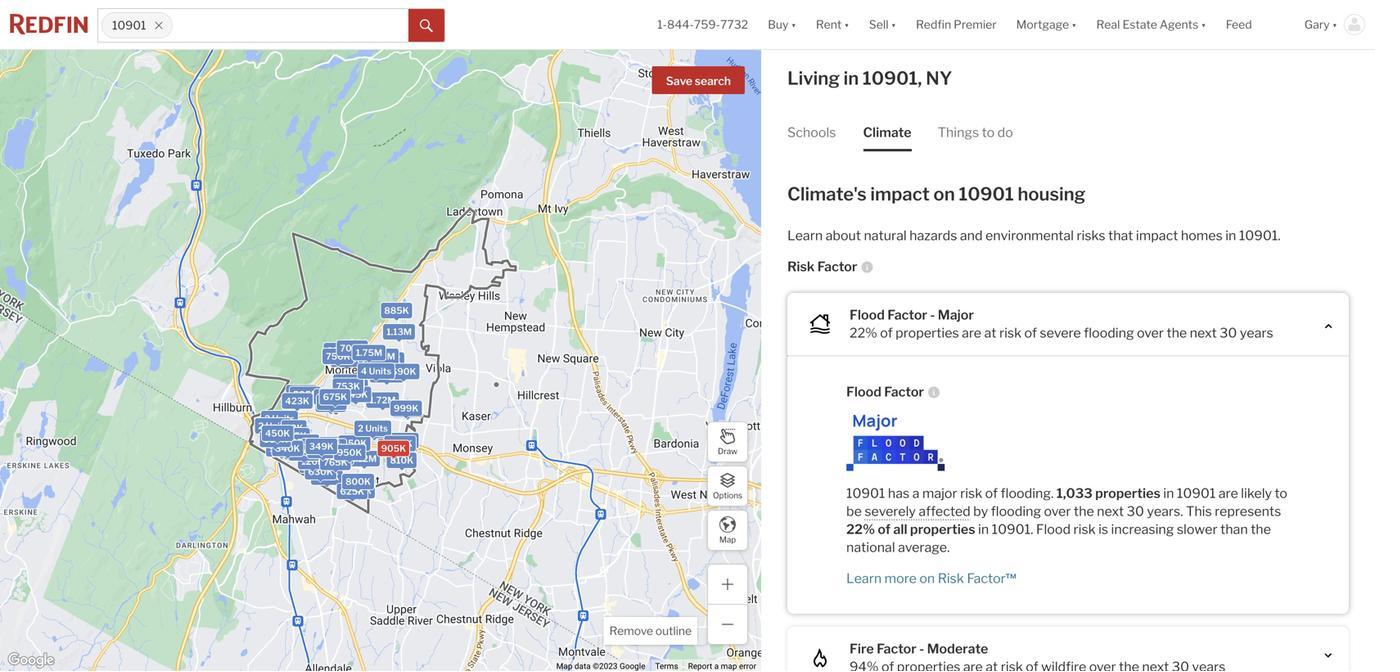 Task type: vqa. For each thing, say whether or not it's contained in the screenshot.
second INCREASED from right
no



Task type: locate. For each thing, give the bounding box(es) containing it.
map region
[[0, 25, 837, 671]]

2 horizontal spatial the
[[1251, 521, 1271, 537]]

are up the represents
[[1219, 485, 1238, 501]]

1 vertical spatial learn
[[846, 570, 882, 586]]

factor for flood factor
[[884, 384, 924, 400]]

- left the major
[[930, 307, 935, 323]]

1 vertical spatial next
[[1097, 503, 1124, 519]]

feed button
[[1216, 0, 1295, 49]]

▾
[[791, 17, 796, 31], [844, 17, 850, 31], [891, 17, 896, 31], [1072, 17, 1077, 31], [1201, 17, 1206, 31], [1332, 17, 1338, 31]]

are
[[962, 325, 982, 341], [1219, 485, 1238, 501]]

22% inside "flood factor - major 22% of properties are at risk of severe flooding over the next 30 years"
[[850, 325, 877, 341]]

10901 up and at the top right of page
[[959, 183, 1014, 205]]

severely affected by flooding over the next 30 years. this represents 22% of all properties in 10901 . flood risk is increasing slower than
[[846, 503, 1281, 537]]

10901 up be
[[846, 485, 885, 501]]

in
[[844, 67, 859, 89], [1226, 227, 1236, 243], [1163, 485, 1174, 501], [978, 521, 989, 537]]

sell ▾ button
[[869, 0, 896, 49]]

335k
[[314, 440, 338, 450]]

over inside severely affected by flooding over the next 30 years. this represents 22% of all properties in 10901 . flood risk is increasing slower than
[[1044, 503, 1071, 519]]

rent ▾ button
[[806, 0, 859, 49]]

0 vertical spatial 22%
[[850, 325, 877, 341]]

the national average.
[[846, 521, 1271, 555]]

in down by
[[978, 521, 989, 537]]

30 inside "flood factor - major 22% of properties are at risk of severe flooding over the next 30 years"
[[1220, 325, 1237, 341]]

redfin premier
[[916, 17, 997, 31]]

835k
[[376, 355, 400, 366]]

765k
[[323, 457, 348, 468]]

to left do
[[982, 124, 995, 140]]

factor for fire factor - moderate
[[877, 641, 917, 657]]

0 horizontal spatial to
[[982, 124, 995, 140]]

1.72m
[[370, 395, 396, 406]]

fire factor - moderate
[[850, 641, 988, 657]]

fire
[[850, 641, 874, 657]]

4 ▾ from the left
[[1072, 17, 1077, 31]]

1 horizontal spatial the
[[1167, 325, 1187, 341]]

flooding down flooding.
[[991, 503, 1041, 519]]

redfin premier button
[[906, 0, 1007, 49]]

520k
[[280, 427, 305, 438]]

by
[[973, 503, 988, 519]]

690k
[[391, 366, 416, 377]]

0 horizontal spatial are
[[962, 325, 982, 341]]

0 horizontal spatial flooding
[[991, 503, 1041, 519]]

1 vertical spatial over
[[1044, 503, 1071, 519]]

0 vertical spatial flooding
[[1084, 325, 1134, 341]]

has
[[888, 485, 910, 501]]

0 vertical spatial flood
[[850, 307, 885, 323]]

0 horizontal spatial 650k
[[342, 438, 367, 448]]

risk right at
[[999, 325, 1022, 341]]

risk up by
[[960, 485, 983, 501]]

flooding right the severe
[[1084, 325, 1134, 341]]

0 vertical spatial 425k
[[282, 431, 307, 441]]

650k
[[342, 438, 367, 448], [388, 438, 413, 449]]

700k up 1.10m
[[340, 343, 365, 354]]

properties down affected
[[910, 521, 975, 537]]

that
[[1108, 227, 1133, 243]]

1 vertical spatial on
[[920, 570, 935, 586]]

2 units
[[265, 413, 295, 424], [258, 421, 288, 432], [358, 423, 388, 434], [305, 441, 335, 452], [308, 445, 338, 456], [308, 449, 338, 460], [309, 450, 339, 461]]

next up the is at the bottom
[[1097, 503, 1124, 519]]

4
[[361, 366, 367, 377]]

▾ for mortgage ▾
[[1072, 17, 1077, 31]]

- inside "flood factor - major 22% of properties are at risk of severe flooding over the next 30 years"
[[930, 307, 935, 323]]

mortgage ▾ button
[[1016, 0, 1077, 49]]

801k
[[381, 441, 404, 452]]

learn up risk factor
[[787, 227, 823, 243]]

living
[[787, 67, 840, 89]]

flooding.
[[1001, 485, 1054, 501]]

factor™
[[967, 570, 1016, 586]]

140k
[[319, 456, 342, 467]]

10901 down flooding.
[[992, 521, 1031, 537]]

properties down the major
[[896, 325, 959, 341]]

1.10m
[[334, 354, 360, 365]]

0 vertical spatial on
[[934, 183, 955, 205]]

impact up natural
[[870, 183, 930, 205]]

450k up 525k
[[265, 428, 290, 439]]

▾ right sell
[[891, 17, 896, 31]]

739k
[[297, 448, 321, 459]]

the down 1,033
[[1074, 503, 1094, 519]]

properties up 'increasing' on the right
[[1095, 485, 1161, 501]]

1 vertical spatial 22%
[[846, 521, 875, 537]]

- left the moderate at the bottom
[[919, 641, 924, 657]]

impact right "that"
[[1136, 227, 1178, 243]]

975k
[[395, 404, 420, 415]]

save search button
[[652, 66, 745, 94]]

10901 inside severely affected by flooding over the next 30 years. this represents 22% of all properties in 10901 . flood risk is increasing slower than
[[992, 521, 1031, 537]]

3 ▾ from the left
[[891, 17, 896, 31]]

the inside the national average.
[[1251, 521, 1271, 537]]

on up hazards
[[934, 183, 955, 205]]

▾ for gary ▾
[[1332, 17, 1338, 31]]

0 vertical spatial next
[[1190, 325, 1217, 341]]

1 vertical spatial -
[[919, 641, 924, 657]]

2 vertical spatial properties
[[910, 521, 975, 537]]

▾ right gary
[[1332, 17, 1338, 31]]

next inside "flood factor - major 22% of properties are at risk of severe flooding over the next 30 years"
[[1190, 325, 1217, 341]]

schools element
[[787, 110, 836, 151]]

flood factor - major 22% of properties are at risk of severe flooding over the next 30 years
[[850, 307, 1273, 341]]

environmental
[[986, 227, 1074, 243]]

328k
[[314, 441, 338, 452]]

844-
[[667, 17, 694, 31]]

2 ▾ from the left
[[844, 17, 850, 31]]

▾ right agents
[[1201, 17, 1206, 31]]

0 horizontal spatial impact
[[870, 183, 930, 205]]

be
[[846, 503, 862, 519]]

0 horizontal spatial 450k
[[265, 428, 290, 439]]

affected
[[919, 503, 971, 519]]

22% down be
[[846, 521, 875, 537]]

1-844-759-7732 link
[[657, 17, 748, 31]]

0 vertical spatial risk
[[787, 259, 815, 275]]

learn for learn about natural hazards and environmental risks that impact homes in 10901.
[[787, 227, 823, 243]]

risk left factor™
[[938, 570, 964, 586]]

1 vertical spatial 700k
[[315, 472, 339, 483]]

0 vertical spatial 30
[[1220, 325, 1237, 341]]

real
[[1097, 17, 1120, 31]]

1 vertical spatial to
[[1275, 485, 1288, 501]]

premier
[[954, 17, 997, 31]]

estate
[[1123, 17, 1157, 31]]

are left at
[[962, 325, 982, 341]]

2 vertical spatial flood
[[1036, 521, 1071, 537]]

to right likely
[[1275, 485, 1288, 501]]

1 vertical spatial risk
[[960, 485, 983, 501]]

650k up 810k
[[388, 438, 413, 449]]

factor inside "flood factor - major 22% of properties are at risk of severe flooding over the next 30 years"
[[888, 307, 927, 323]]

- for moderate
[[919, 641, 924, 657]]

1 horizontal spatial to
[[1275, 485, 1288, 501]]

flood factor score logo image
[[846, 414, 1290, 471]]

risk down the climate's at the right of the page
[[787, 259, 815, 275]]

425k up 340k
[[282, 431, 307, 441]]

0 vertical spatial properties
[[896, 325, 959, 341]]

1 vertical spatial properties
[[1095, 485, 1161, 501]]

1 horizontal spatial 475k
[[319, 442, 343, 452]]

30 left years on the right of page
[[1220, 325, 1237, 341]]

flood factor
[[846, 384, 924, 400]]

flood for flood factor - major 22% of properties are at risk of severe flooding over the next 30 years
[[850, 307, 885, 323]]

1 horizontal spatial risk
[[938, 570, 964, 586]]

2 horizontal spatial risk
[[1074, 521, 1096, 537]]

flood inside "flood factor - major 22% of properties are at risk of severe flooding over the next 30 years"
[[850, 307, 885, 323]]

1 vertical spatial risk
[[938, 570, 964, 586]]

0 horizontal spatial over
[[1044, 503, 1071, 519]]

properties
[[896, 325, 959, 341], [1095, 485, 1161, 501], [910, 521, 975, 537]]

1 vertical spatial 30
[[1127, 503, 1144, 519]]

1 horizontal spatial 450k
[[362, 425, 387, 436]]

0 vertical spatial over
[[1137, 325, 1164, 341]]

139k
[[303, 460, 326, 470]]

mortgage
[[1016, 17, 1069, 31]]

on right more
[[920, 570, 935, 586]]

0 horizontal spatial learn
[[787, 227, 823, 243]]

1 vertical spatial are
[[1219, 485, 1238, 501]]

mortgage ▾
[[1016, 17, 1077, 31]]

22% up flood factor
[[850, 325, 877, 341]]

risk left the is at the bottom
[[1074, 521, 1096, 537]]

units
[[369, 366, 391, 377], [272, 413, 295, 424], [266, 421, 288, 432], [365, 423, 388, 434], [314, 441, 336, 452], [313, 441, 335, 452], [316, 445, 338, 456], [316, 449, 338, 460], [316, 450, 339, 461]]

draw button
[[707, 422, 748, 463]]

1 vertical spatial flooding
[[991, 503, 1041, 519]]

the
[[1167, 325, 1187, 341], [1074, 503, 1094, 519], [1251, 521, 1271, 537]]

▾ for sell ▾
[[891, 17, 896, 31]]

1 horizontal spatial are
[[1219, 485, 1238, 501]]

learn down the national
[[846, 570, 882, 586]]

than
[[1221, 521, 1248, 537]]

0 horizontal spatial risk
[[960, 485, 983, 501]]

1 horizontal spatial -
[[930, 307, 935, 323]]

the down the represents
[[1251, 521, 1271, 537]]

1 vertical spatial impact
[[1136, 227, 1178, 243]]

major
[[922, 485, 957, 501]]

0 horizontal spatial next
[[1097, 503, 1124, 519]]

0 vertical spatial learn
[[787, 227, 823, 243]]

650k up 1.12m
[[342, 438, 367, 448]]

None search field
[[173, 9, 408, 42]]

30
[[1220, 325, 1237, 341], [1127, 503, 1144, 519]]

of left all
[[878, 521, 891, 537]]

the inside "flood factor - major 22% of properties are at risk of severe flooding over the next 30 years"
[[1167, 325, 1187, 341]]

▾ right mortgage
[[1072, 17, 1077, 31]]

1 horizontal spatial next
[[1190, 325, 1217, 341]]

1 horizontal spatial over
[[1137, 325, 1164, 341]]

0 vertical spatial are
[[962, 325, 982, 341]]

475k
[[277, 436, 302, 446], [319, 442, 343, 452]]

of left the severe
[[1025, 325, 1037, 341]]

on
[[934, 183, 955, 205], [920, 570, 935, 586]]

0 horizontal spatial -
[[919, 641, 924, 657]]

10901 left remove 10901 icon
[[112, 18, 146, 32]]

2 vertical spatial the
[[1251, 521, 1271, 537]]

1 horizontal spatial flooding
[[1084, 325, 1134, 341]]

0 horizontal spatial the
[[1074, 503, 1094, 519]]

1 horizontal spatial 30
[[1220, 325, 1237, 341]]

2 vertical spatial risk
[[1074, 521, 1096, 537]]

agents
[[1160, 17, 1199, 31]]

is
[[1099, 521, 1108, 537]]

1 horizontal spatial risk
[[999, 325, 1022, 341]]

search
[[695, 74, 731, 88]]

a
[[912, 485, 920, 501]]

885k
[[384, 305, 409, 316]]

0 horizontal spatial 30
[[1127, 503, 1144, 519]]

things to do element
[[938, 110, 1013, 151]]

years
[[1240, 325, 1273, 341]]

mortgage ▾ button
[[1007, 0, 1087, 49]]

523k
[[319, 399, 343, 410]]

in inside severely affected by flooding over the next 30 years. this represents 22% of all properties in 10901 . flood risk is increasing slower than
[[978, 521, 989, 537]]

0 vertical spatial risk
[[999, 325, 1022, 341]]

▾ right buy
[[791, 17, 796, 31]]

1 vertical spatial the
[[1074, 503, 1094, 519]]

of up by
[[985, 485, 998, 501]]

0 vertical spatial 700k
[[340, 343, 365, 354]]

next left years on the right of page
[[1190, 325, 1217, 341]]

the left years on the right of page
[[1167, 325, 1187, 341]]

1 ▾ from the left
[[791, 17, 796, 31]]

0 vertical spatial -
[[930, 307, 935, 323]]

700k down 775k
[[315, 472, 339, 483]]

housing
[[1018, 183, 1086, 205]]

6 ▾ from the left
[[1332, 17, 1338, 31]]

0 vertical spatial the
[[1167, 325, 1187, 341]]

10901 up this
[[1177, 485, 1216, 501]]

1 vertical spatial flood
[[846, 384, 882, 400]]

climate's
[[787, 183, 867, 205]]

1-844-759-7732
[[657, 17, 748, 31]]

30 up 'increasing' on the right
[[1127, 503, 1144, 519]]

-
[[930, 307, 935, 323], [919, 641, 924, 657]]

learn
[[787, 227, 823, 243], [846, 570, 882, 586]]

450k up 801k
[[362, 425, 387, 436]]

425k down '550k'
[[292, 448, 316, 459]]

995k
[[347, 486, 372, 496]]

1 horizontal spatial learn
[[846, 570, 882, 586]]

▾ right rent
[[844, 17, 850, 31]]

775k
[[316, 461, 340, 471]]



Task type: describe. For each thing, give the bounding box(es) containing it.
0 horizontal spatial 700k
[[315, 472, 339, 483]]

to inside are likely to be
[[1275, 485, 1288, 501]]

next inside severely affected by flooding over the next 30 years. this represents 22% of all properties in 10901 . flood risk is increasing slower than
[[1097, 503, 1124, 519]]

795k
[[326, 452, 350, 463]]

slower
[[1177, 521, 1218, 537]]

things to do
[[938, 124, 1013, 140]]

sell
[[869, 17, 889, 31]]

natural
[[864, 227, 907, 243]]

320k
[[304, 456, 328, 467]]

0 horizontal spatial risk
[[787, 259, 815, 275]]

schools
[[787, 124, 836, 140]]

- for major
[[930, 307, 935, 323]]

120k
[[301, 456, 324, 467]]

3 units
[[306, 441, 336, 452]]

the inside severely affected by flooding over the next 30 years. this represents 22% of all properties in 10901 . flood risk is increasing slower than
[[1074, 503, 1094, 519]]

are inside "flood factor - major 22% of properties are at risk of severe flooding over the next 30 years"
[[962, 325, 982, 341]]

1,033
[[1057, 485, 1093, 501]]

factor for flood factor - major 22% of properties are at risk of severe flooding over the next 30 years
[[888, 307, 927, 323]]

at
[[984, 325, 997, 341]]

905k
[[381, 443, 406, 454]]

do
[[998, 124, 1013, 140]]

▾ for rent ▾
[[844, 17, 850, 31]]

increasing
[[1111, 521, 1174, 537]]

349k
[[309, 441, 334, 452]]

this
[[1186, 503, 1212, 519]]

810k
[[390, 455, 414, 466]]

563k
[[289, 388, 314, 398]]

severely
[[865, 503, 916, 519]]

10901.
[[1239, 227, 1281, 243]]

340k
[[275, 443, 300, 454]]

10901 has a major risk of flooding. 1,033 properties in 10901
[[846, 485, 1216, 501]]

on for more
[[920, 570, 935, 586]]

in left 10901.
[[1226, 227, 1236, 243]]

670k
[[391, 435, 415, 446]]

flooding inside "flood factor - major 22% of properties are at risk of severe flooding over the next 30 years"
[[1084, 325, 1134, 341]]

flood for flood factor
[[846, 384, 882, 400]]

flood inside severely affected by flooding over the next 30 years. this represents 22% of all properties in 10901 . flood risk is increasing slower than
[[1036, 521, 1071, 537]]

275k
[[305, 452, 329, 463]]

save search
[[666, 74, 731, 88]]

1 horizontal spatial 700k
[[340, 343, 365, 354]]

839k
[[327, 346, 352, 356]]

on for impact
[[934, 183, 955, 205]]

ny
[[926, 67, 952, 89]]

real estate agents ▾
[[1097, 17, 1206, 31]]

430k
[[376, 355, 401, 365]]

properties inside "flood factor - major 22% of properties are at risk of severe flooding over the next 30 years"
[[896, 325, 959, 341]]

map button
[[707, 510, 748, 551]]

more
[[885, 570, 917, 586]]

homes
[[1181, 227, 1223, 243]]

5 ▾ from the left
[[1201, 17, 1206, 31]]

represents
[[1215, 503, 1281, 519]]

buy ▾ button
[[758, 0, 806, 49]]

▾ for buy ▾
[[791, 17, 796, 31]]

2.42m
[[367, 351, 395, 362]]

buy ▾ button
[[768, 0, 796, 49]]

learn more on risk factor™
[[846, 570, 1016, 586]]

1 vertical spatial 425k
[[292, 448, 316, 459]]

0 vertical spatial to
[[982, 124, 995, 140]]

remove outline
[[609, 624, 692, 638]]

750k
[[326, 351, 350, 362]]

learn for learn more on risk factor™
[[846, 570, 882, 586]]

4 units
[[361, 366, 391, 377]]

google image
[[4, 650, 58, 671]]

7732
[[720, 17, 748, 31]]

0 horizontal spatial 475k
[[277, 436, 302, 446]]

255k
[[313, 451, 337, 462]]

climate element
[[863, 110, 912, 151]]

climate
[[863, 124, 912, 140]]

800k
[[346, 476, 371, 487]]

risk inside severely affected by flooding over the next 30 years. this represents 22% of all properties in 10901 . flood risk is increasing slower than
[[1074, 521, 1096, 537]]

hazards
[[910, 227, 957, 243]]

remove outline button
[[604, 617, 697, 645]]

remove 10901 image
[[154, 20, 164, 30]]

415k
[[315, 443, 338, 453]]

845k
[[343, 389, 368, 400]]

1 horizontal spatial 650k
[[388, 438, 413, 449]]

665k
[[263, 434, 288, 445]]

in right "living" on the top of the page
[[844, 67, 859, 89]]

climate's impact on 10901 housing
[[787, 183, 1086, 205]]

risks
[[1077, 227, 1106, 243]]

risk factor
[[787, 259, 857, 275]]

options button
[[707, 466, 748, 507]]

risk inside learn more on risk factor™ link
[[938, 570, 964, 586]]

real estate agents ▾ button
[[1087, 0, 1216, 49]]

640k
[[339, 438, 364, 449]]

likely
[[1241, 485, 1272, 501]]

580k
[[330, 442, 355, 453]]

1-
[[657, 17, 667, 31]]

22% inside severely affected by flooding over the next 30 years. this represents 22% of all properties in 10901 . flood risk is increasing slower than
[[846, 521, 875, 537]]

properties inside severely affected by flooding over the next 30 years. this represents 22% of all properties in 10901 . flood risk is increasing slower than
[[910, 521, 975, 537]]

severe
[[1040, 325, 1081, 341]]

learn more on risk factor™ link
[[846, 570, 1290, 588]]

of inside severely affected by flooding over the next 30 years. this represents 22% of all properties in 10901 . flood risk is increasing slower than
[[878, 521, 891, 537]]

moderate
[[927, 641, 988, 657]]

all
[[893, 521, 907, 537]]

.
[[1031, 521, 1033, 537]]

83k
[[285, 423, 303, 433]]

outline
[[656, 624, 692, 638]]

of up flood factor
[[880, 325, 893, 341]]

over inside "flood factor - major 22% of properties are at risk of severe flooding over the next 30 years"
[[1137, 325, 1164, 341]]

map
[[719, 535, 736, 545]]

30 inside severely affected by flooding over the next 30 years. this represents 22% of all properties in 10901 . flood risk is increasing slower than
[[1127, 503, 1144, 519]]

0 vertical spatial impact
[[870, 183, 930, 205]]

715k
[[278, 434, 300, 445]]

753k
[[336, 381, 360, 392]]

buy
[[768, 17, 789, 31]]

risk inside "flood factor - major 22% of properties are at risk of severe flooding over the next 30 years"
[[999, 325, 1022, 341]]

submit search image
[[420, 19, 433, 33]]

buy ▾
[[768, 17, 796, 31]]

factor for risk factor
[[818, 259, 857, 275]]

130k
[[319, 451, 342, 461]]

759-
[[694, 17, 720, 31]]

about
[[826, 227, 861, 243]]

are inside are likely to be
[[1219, 485, 1238, 501]]

3
[[306, 441, 312, 452]]

flooding inside severely affected by flooding over the next 30 years. this represents 22% of all properties in 10901 . flood risk is increasing slower than
[[991, 503, 1041, 519]]

rent
[[816, 17, 842, 31]]

1 horizontal spatial impact
[[1136, 227, 1178, 243]]

in up years.
[[1163, 485, 1174, 501]]



